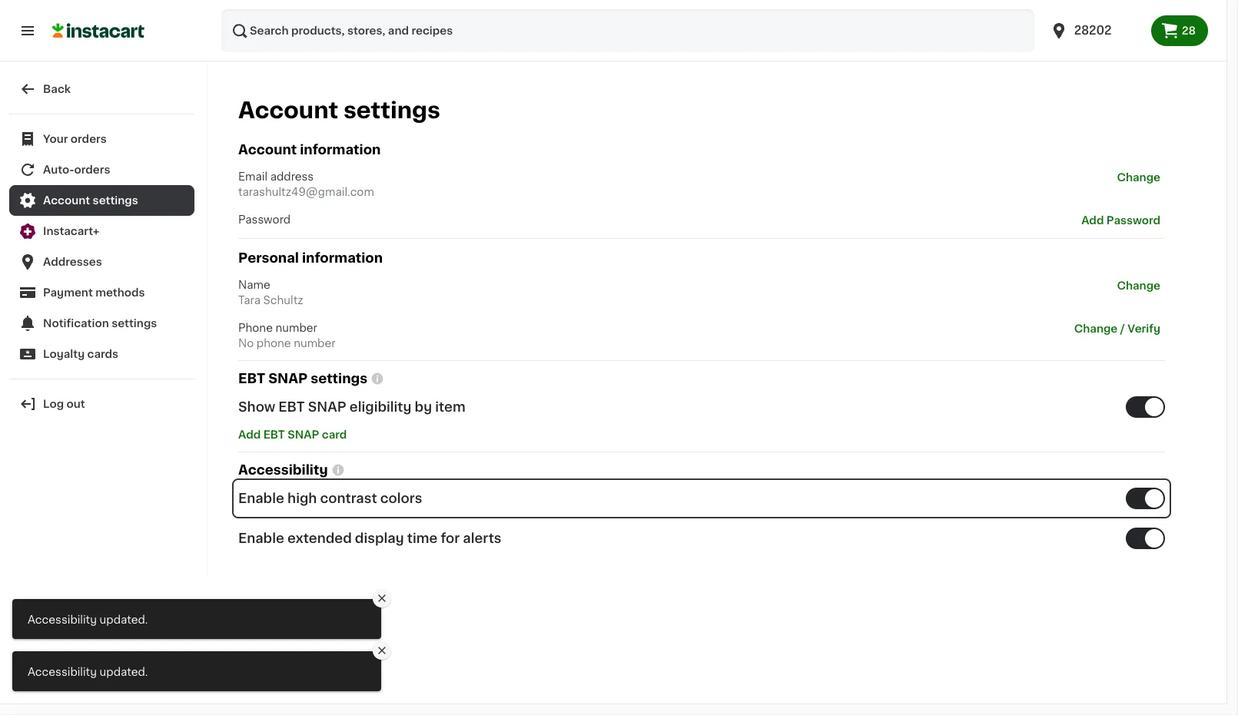 Task type: vqa. For each thing, say whether or not it's contained in the screenshot.
1st under
no



Task type: locate. For each thing, give the bounding box(es) containing it.
2 enable from the top
[[238, 533, 284, 545]]

tarashultz49@gmail.com
[[238, 187, 374, 198]]

0 horizontal spatial add
[[238, 430, 261, 441]]

account settings up instacart+ link
[[43, 195, 138, 206]]

ebt down show
[[263, 430, 285, 441]]

number
[[276, 323, 317, 334], [294, 339, 336, 349]]

account up instacart+
[[43, 195, 90, 206]]

number up ebt snap settings
[[294, 339, 336, 349]]

0 vertical spatial close toast image
[[376, 593, 388, 605]]

your orders link
[[9, 124, 195, 155]]

instacart logo image
[[52, 22, 145, 40]]

0 vertical spatial change button
[[1113, 169, 1166, 186]]

personal
[[238, 252, 299, 265]]

close toast image
[[376, 593, 388, 605], [376, 645, 388, 657]]

change left /
[[1075, 324, 1118, 335]]

change button for account information
[[1113, 169, 1166, 186]]

payment methods
[[43, 288, 145, 298]]

account settings up account information
[[238, 99, 440, 121]]

change / verify
[[1075, 324, 1161, 335]]

time
[[407, 533, 438, 545]]

out
[[67, 399, 85, 410]]

None search field
[[221, 9, 1035, 52]]

orders up account settings link
[[74, 165, 110, 175]]

snap up card
[[308, 402, 346, 414]]

1 vertical spatial ebt
[[279, 402, 305, 414]]

settings inside account settings link
[[93, 195, 138, 206]]

0 vertical spatial accessibility updated.
[[28, 615, 148, 626]]

snap left card
[[288, 430, 319, 441]]

information for personal information
[[302, 252, 383, 265]]

1 vertical spatial change
[[1118, 281, 1161, 292]]

0 vertical spatial number
[[276, 323, 317, 334]]

ebt snap settings
[[238, 373, 368, 385]]

add for add ebt snap card
[[238, 430, 261, 441]]

add ebt snap card link
[[238, 430, 347, 441]]

add password button
[[1077, 212, 1166, 229]]

2 vertical spatial change
[[1075, 324, 1118, 335]]

1 vertical spatial accessibility updated.
[[28, 667, 148, 678]]

1 vertical spatial enable
[[238, 533, 284, 545]]

phone
[[257, 339, 291, 349]]

1 horizontal spatial account settings
[[238, 99, 440, 121]]

loyalty cards link
[[9, 339, 195, 370]]

back
[[43, 84, 71, 95]]

loyalty cards
[[43, 349, 118, 360]]

add
[[1082, 215, 1104, 226], [238, 430, 261, 441]]

notification settings link
[[9, 308, 195, 339]]

settings inside notification settings link
[[112, 318, 157, 329]]

ebt up "add ebt snap card" link
[[279, 402, 305, 414]]

enable high contrast colors
[[238, 493, 422, 505]]

snap for show ebt snap eligibility by item
[[308, 402, 346, 414]]

show
[[238, 402, 275, 414]]

orders up auto-orders
[[71, 134, 107, 145]]

account settings
[[238, 99, 440, 121], [43, 195, 138, 206]]

1 vertical spatial accessibility
[[28, 615, 97, 626]]

email
[[238, 172, 268, 182]]

methods
[[95, 288, 145, 298]]

1 accessibility updated. from the top
[[28, 615, 148, 626]]

orders for your orders
[[71, 134, 107, 145]]

0 vertical spatial add
[[1082, 215, 1104, 226]]

change / verify button
[[1070, 321, 1166, 338]]

auto-orders link
[[9, 155, 195, 185]]

accessibility updated.
[[28, 615, 148, 626], [28, 667, 148, 678]]

orders for auto-orders
[[74, 165, 110, 175]]

enable extended display time for alerts
[[238, 533, 502, 545]]

1 horizontal spatial password
[[1107, 215, 1161, 226]]

1 change button from the top
[[1113, 169, 1166, 186]]

1 vertical spatial close toast image
[[376, 645, 388, 657]]

1 vertical spatial add
[[238, 430, 261, 441]]

orders
[[71, 134, 107, 145], [74, 165, 110, 175]]

0 vertical spatial snap
[[269, 373, 308, 385]]

change up add password
[[1118, 172, 1161, 183]]

1 vertical spatial information
[[302, 252, 383, 265]]

0 vertical spatial updated.
[[100, 615, 148, 626]]

1 enable from the top
[[238, 493, 284, 505]]

0 vertical spatial account settings
[[238, 99, 440, 121]]

1 vertical spatial change button
[[1113, 278, 1166, 295]]

account
[[238, 99, 338, 121], [238, 144, 297, 156], [43, 195, 90, 206]]

1 vertical spatial snap
[[308, 402, 346, 414]]

updated.
[[100, 615, 148, 626], [100, 667, 148, 678]]

extended
[[288, 533, 352, 545]]

for
[[441, 533, 460, 545]]

information
[[300, 144, 381, 156], [302, 252, 383, 265]]

2 change button from the top
[[1113, 278, 1166, 295]]

ebt for show
[[279, 402, 305, 414]]

2 accessibility updated. from the top
[[28, 667, 148, 678]]

ebt for add
[[263, 430, 285, 441]]

auto-orders
[[43, 165, 110, 175]]

enable left extended
[[238, 533, 284, 545]]

your orders
[[43, 134, 107, 145]]

0 vertical spatial enable
[[238, 493, 284, 505]]

payment methods link
[[9, 278, 195, 308]]

0 vertical spatial information
[[300, 144, 381, 156]]

account information
[[238, 144, 381, 156]]

add for add password
[[1082, 215, 1104, 226]]

2 vertical spatial snap
[[288, 430, 319, 441]]

change button
[[1113, 169, 1166, 186], [1113, 278, 1166, 295]]

contrast
[[320, 493, 377, 505]]

1 vertical spatial orders
[[74, 165, 110, 175]]

instacart+ link
[[9, 216, 195, 247]]

1 horizontal spatial add
[[1082, 215, 1104, 226]]

enable left high
[[238, 493, 284, 505]]

log
[[43, 399, 64, 410]]

2 vertical spatial ebt
[[263, 430, 285, 441]]

28202 button
[[1041, 9, 1152, 52]]

change button up verify on the right top of the page
[[1113, 278, 1166, 295]]

enable
[[238, 493, 284, 505], [238, 533, 284, 545]]

1 vertical spatial updated.
[[100, 667, 148, 678]]

0 vertical spatial account
[[238, 99, 338, 121]]

address
[[270, 172, 314, 182]]

ebt
[[238, 373, 265, 385], [279, 402, 305, 414], [263, 430, 285, 441]]

1 vertical spatial account settings
[[43, 195, 138, 206]]

change up verify on the right top of the page
[[1118, 281, 1161, 292]]

account up account information
[[238, 99, 338, 121]]

ebt up show
[[238, 373, 265, 385]]

2 updated. from the top
[[100, 667, 148, 678]]

no
[[238, 339, 254, 349]]

password inside button
[[1107, 215, 1161, 226]]

change button up add password
[[1113, 169, 1166, 186]]

number up phone
[[276, 323, 317, 334]]

account up email
[[238, 144, 297, 156]]

add inside button
[[1082, 215, 1104, 226]]

0 vertical spatial change
[[1118, 172, 1161, 183]]

add password
[[1082, 215, 1161, 226]]

information up 'email address tarashultz49@gmail.com'
[[300, 144, 381, 156]]

settings
[[344, 99, 440, 121], [93, 195, 138, 206], [112, 318, 157, 329], [311, 373, 368, 385]]

eligibility
[[350, 402, 412, 414]]

0 vertical spatial orders
[[71, 134, 107, 145]]

0 vertical spatial accessibility
[[238, 465, 328, 477]]

snap
[[269, 373, 308, 385], [308, 402, 346, 414], [288, 430, 319, 441]]

information up "schultz"
[[302, 252, 383, 265]]

snap down phone
[[269, 373, 308, 385]]

change
[[1118, 172, 1161, 183], [1118, 281, 1161, 292], [1075, 324, 1118, 335]]

password
[[238, 215, 291, 225], [1107, 215, 1161, 226]]

snap for add ebt snap card
[[288, 430, 319, 441]]

accessibility
[[238, 465, 328, 477], [28, 615, 97, 626], [28, 667, 97, 678]]



Task type: describe. For each thing, give the bounding box(es) containing it.
name tara schultz
[[238, 280, 304, 306]]

log out
[[43, 399, 85, 410]]

0 vertical spatial ebt
[[238, 373, 265, 385]]

0 horizontal spatial password
[[238, 215, 291, 225]]

change for personal information
[[1118, 281, 1161, 292]]

auto-
[[43, 165, 74, 175]]

28202 button
[[1050, 9, 1142, 52]]

back link
[[9, 74, 195, 105]]

add ebt snap card
[[238, 430, 347, 441]]

enable for enable high contrast colors
[[238, 493, 284, 505]]

notification settings
[[43, 318, 157, 329]]

tara
[[238, 295, 261, 306]]

information for account information
[[300, 144, 381, 156]]

0 horizontal spatial account settings
[[43, 195, 138, 206]]

2 close toast image from the top
[[376, 645, 388, 657]]

display
[[355, 533, 404, 545]]

1 vertical spatial account
[[238, 144, 297, 156]]

name
[[238, 280, 270, 291]]

alerts
[[463, 533, 502, 545]]

2 vertical spatial account
[[43, 195, 90, 206]]

28 button
[[1152, 15, 1209, 46]]

cards
[[87, 349, 118, 360]]

high
[[288, 493, 317, 505]]

addresses link
[[9, 247, 195, 278]]

accessibility updated. for first close toast image from the bottom of the page
[[28, 667, 148, 678]]

notification
[[43, 318, 109, 329]]

addresses
[[43, 257, 102, 268]]

accessibility updated. for first close toast image
[[28, 615, 148, 626]]

card
[[322, 430, 347, 441]]

payment
[[43, 288, 93, 298]]

by
[[415, 402, 432, 414]]

item
[[435, 402, 466, 414]]

Search field
[[221, 9, 1035, 52]]

change button for personal information
[[1113, 278, 1166, 295]]

1 close toast image from the top
[[376, 593, 388, 605]]

2 vertical spatial accessibility
[[28, 667, 97, 678]]

enable for enable extended display time for alerts
[[238, 533, 284, 545]]

1 vertical spatial number
[[294, 339, 336, 349]]

change for account information
[[1118, 172, 1161, 183]]

show ebt snap eligibility by item
[[238, 402, 466, 414]]

change inside button
[[1075, 324, 1118, 335]]

personal information
[[238, 252, 383, 265]]

verify
[[1128, 324, 1161, 335]]

phone
[[238, 323, 273, 334]]

log out link
[[9, 389, 195, 420]]

loyalty
[[43, 349, 85, 360]]

/
[[1121, 324, 1125, 335]]

account settings link
[[9, 185, 195, 216]]

28202
[[1075, 25, 1112, 36]]

phone number no phone number
[[238, 323, 336, 349]]

your
[[43, 134, 68, 145]]

1 updated. from the top
[[100, 615, 148, 626]]

schultz
[[263, 295, 304, 306]]

colors
[[380, 493, 422, 505]]

email address tarashultz49@gmail.com
[[238, 172, 374, 198]]

instacart+
[[43, 226, 99, 237]]

28
[[1182, 25, 1196, 36]]



